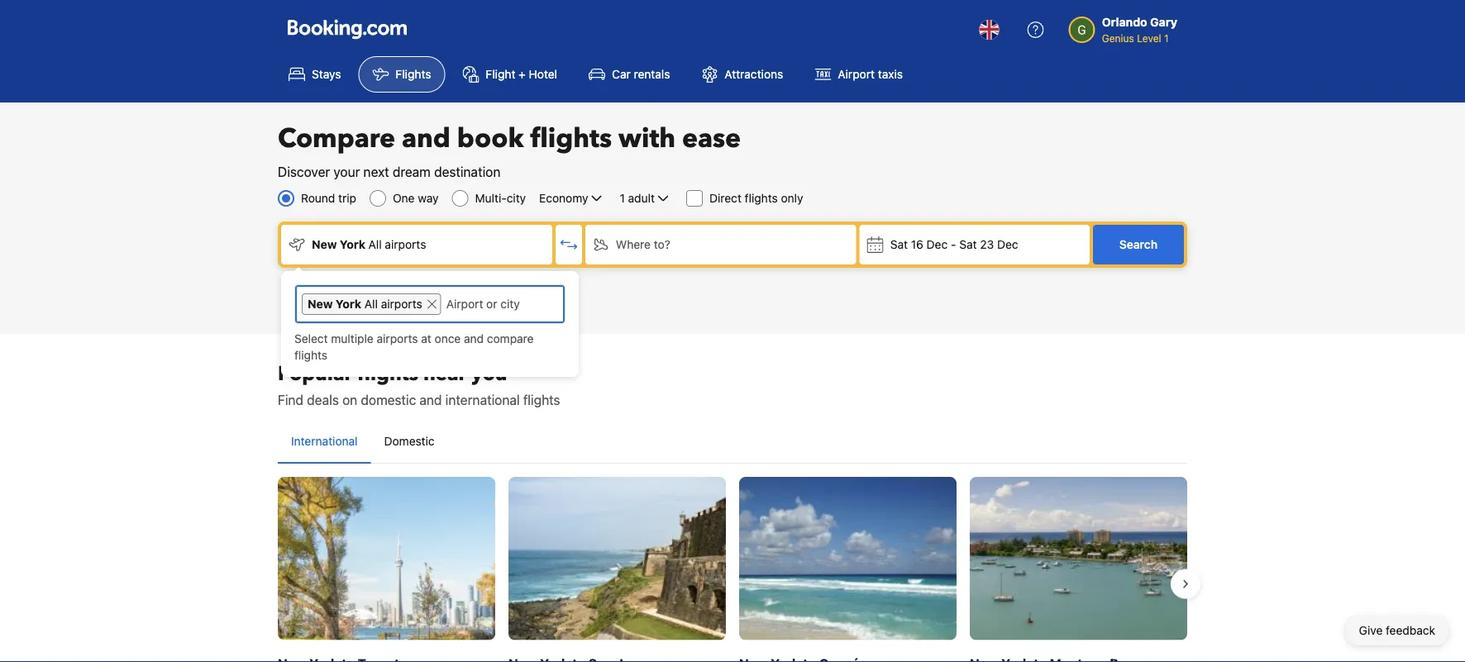 Task type: vqa. For each thing, say whether or not it's contained in the screenshot.
the 'How do I find the cheapest flights on Booking.com? You can sort flights by price to see them from cheapest to most expensive. To find the cheapest flights, you also need to consider factors such as when you are booking and when you want to travel.' in the left of the page
no



Task type: describe. For each thing, give the bounding box(es) containing it.
direct flights only
[[709, 191, 803, 205]]

new york to san juan image
[[508, 477, 726, 640]]

multi-
[[475, 191, 507, 205]]

compare
[[487, 332, 534, 346]]

city
[[507, 191, 526, 205]]

popular
[[278, 360, 352, 387]]

1 adult button
[[618, 189, 673, 208]]

stays
[[312, 67, 341, 81]]

stays link
[[275, 56, 355, 93]]

deals
[[307, 392, 339, 408]]

1 inside orlando gary genius level 1
[[1164, 32, 1169, 44]]

on
[[342, 392, 357, 408]]

2 sat from the left
[[959, 238, 977, 251]]

sat 16 dec - sat 23 dec button
[[860, 225, 1090, 265]]

0 vertical spatial all
[[368, 238, 382, 251]]

attractions
[[725, 67, 783, 81]]

airport
[[838, 67, 875, 81]]

orlando
[[1102, 15, 1147, 29]]

dream
[[393, 164, 431, 180]]

level
[[1137, 32, 1161, 44]]

next
[[363, 164, 389, 180]]

search
[[1119, 238, 1158, 251]]

book
[[457, 121, 524, 157]]

multi-city
[[475, 191, 526, 205]]

give
[[1359, 624, 1383, 637]]

where to?
[[616, 238, 670, 251]]

new york to montego bay image
[[970, 477, 1187, 640]]

sat 16 dec - sat 23 dec
[[890, 238, 1018, 251]]

23
[[980, 238, 994, 251]]

2 dec from the left
[[997, 238, 1018, 251]]

and inside select multiple airports at once and compare flights
[[464, 332, 484, 346]]

16
[[911, 238, 923, 251]]

-
[[951, 238, 956, 251]]

and inside popular flights near you find deals on domestic and international flights
[[420, 392, 442, 408]]

popular flights near you find deals on domestic and international flights
[[278, 360, 560, 408]]

flights link
[[358, 56, 445, 93]]

flights inside select multiple airports at once and compare flights
[[294, 348, 327, 362]]

one way
[[393, 191, 439, 205]]

where to? button
[[585, 225, 856, 265]]

hotel
[[529, 67, 557, 81]]

near
[[423, 360, 466, 387]]

once
[[435, 332, 461, 346]]

give feedback button
[[1346, 616, 1449, 646]]

genius
[[1102, 32, 1134, 44]]

at
[[421, 332, 431, 346]]

only
[[781, 191, 803, 205]]

you
[[471, 360, 507, 387]]

compare
[[278, 121, 395, 157]]

rentals
[[634, 67, 670, 81]]

search button
[[1093, 225, 1184, 265]]

way
[[418, 191, 439, 205]]

flight + hotel link
[[448, 56, 571, 93]]



Task type: locate. For each thing, give the bounding box(es) containing it.
1 sat from the left
[[890, 238, 908, 251]]

0 horizontal spatial dec
[[927, 238, 948, 251]]

1 dec from the left
[[927, 238, 948, 251]]

airports inside select multiple airports at once and compare flights
[[377, 332, 418, 346]]

economy
[[539, 191, 588, 205]]

dec
[[927, 238, 948, 251], [997, 238, 1018, 251]]

domestic
[[384, 434, 435, 448]]

domestic button
[[371, 420, 448, 463]]

1 vertical spatial new
[[308, 297, 333, 311]]

0 vertical spatial york
[[340, 238, 366, 251]]

trip
[[338, 191, 356, 205]]

discover
[[278, 164, 330, 180]]

and inside compare and book flights with ease discover your next dream destination
[[402, 121, 451, 157]]

one
[[393, 191, 415, 205]]

multiple
[[331, 332, 373, 346]]

dec right the 23
[[997, 238, 1018, 251]]

1 vertical spatial york
[[336, 297, 361, 311]]

2 vertical spatial airports
[[377, 332, 418, 346]]

new york to cancún image
[[739, 477, 957, 640]]

and right once
[[464, 332, 484, 346]]

car
[[612, 67, 631, 81]]

0 horizontal spatial sat
[[890, 238, 908, 251]]

airport taxis
[[838, 67, 903, 81]]

to?
[[654, 238, 670, 251]]

domestic
[[361, 392, 416, 408]]

dec left -
[[927, 238, 948, 251]]

region
[[265, 470, 1201, 662]]

and down near
[[420, 392, 442, 408]]

flights down select
[[294, 348, 327, 362]]

international button
[[278, 420, 371, 463]]

+
[[519, 67, 526, 81]]

booking.com logo image
[[288, 19, 407, 39], [288, 19, 407, 39]]

international
[[445, 392, 520, 408]]

taxis
[[878, 67, 903, 81]]

new down round trip
[[312, 238, 337, 251]]

all
[[368, 238, 382, 251], [364, 297, 378, 311]]

1 horizontal spatial 1
[[1164, 32, 1169, 44]]

and up dream
[[402, 121, 451, 157]]

sat right -
[[959, 238, 977, 251]]

give feedback
[[1359, 624, 1435, 637]]

flights
[[396, 67, 431, 81]]

find
[[278, 392, 303, 408]]

flights right international
[[523, 392, 560, 408]]

feedback
[[1386, 624, 1435, 637]]

ease
[[682, 121, 741, 157]]

1 inside dropdown button
[[620, 191, 625, 205]]

airports down one
[[385, 238, 426, 251]]

flights up economy
[[530, 121, 612, 157]]

new up select
[[308, 297, 333, 311]]

1 vertical spatial new york all airports
[[308, 297, 422, 311]]

1 horizontal spatial sat
[[959, 238, 977, 251]]

car rentals
[[612, 67, 670, 81]]

1 vertical spatial airports
[[381, 297, 422, 311]]

new york all airports
[[312, 238, 426, 251], [308, 297, 422, 311]]

your
[[333, 164, 360, 180]]

flights up domestic
[[357, 360, 418, 387]]

orlando gary genius level 1
[[1102, 15, 1177, 44]]

airports
[[385, 238, 426, 251], [381, 297, 422, 311], [377, 332, 418, 346]]

0 vertical spatial airports
[[385, 238, 426, 251]]

round trip
[[301, 191, 356, 205]]

1 down gary
[[1164, 32, 1169, 44]]

1 vertical spatial all
[[364, 297, 378, 311]]

0 vertical spatial and
[[402, 121, 451, 157]]

airport taxis link
[[801, 56, 917, 93]]

york
[[340, 238, 366, 251], [336, 297, 361, 311]]

york down the "trip" on the left of page
[[340, 238, 366, 251]]

0 vertical spatial new york all airports
[[312, 238, 426, 251]]

flight + hotel
[[486, 67, 557, 81]]

1
[[1164, 32, 1169, 44], [620, 191, 625, 205]]

sat
[[890, 238, 908, 251], [959, 238, 977, 251]]

new
[[312, 238, 337, 251], [308, 297, 333, 311]]

airports up at
[[381, 297, 422, 311]]

0 horizontal spatial 1
[[620, 191, 625, 205]]

select
[[294, 332, 328, 346]]

Airport or city text field
[[445, 294, 558, 315]]

new york to toronto image
[[278, 477, 495, 640]]

with
[[618, 121, 676, 157]]

1 horizontal spatial dec
[[997, 238, 1018, 251]]

new york all airports down the "trip" on the left of page
[[312, 238, 426, 251]]

1 adult
[[620, 191, 655, 205]]

round
[[301, 191, 335, 205]]

select multiple airports at once and compare flights
[[294, 332, 534, 362]]

new york all airports up multiple
[[308, 297, 422, 311]]

2 vertical spatial and
[[420, 392, 442, 408]]

york up multiple
[[336, 297, 361, 311]]

where
[[616, 238, 651, 251]]

direct
[[709, 191, 742, 205]]

gary
[[1150, 15, 1177, 29]]

compare and book flights with ease discover your next dream destination
[[278, 121, 741, 180]]

airports left at
[[377, 332, 418, 346]]

0 vertical spatial 1
[[1164, 32, 1169, 44]]

0 vertical spatial new
[[312, 238, 337, 251]]

sat left the 16 on the right top of the page
[[890, 238, 908, 251]]

1 vertical spatial 1
[[620, 191, 625, 205]]

destination
[[434, 164, 501, 180]]

attractions link
[[687, 56, 797, 93]]

flights
[[530, 121, 612, 157], [745, 191, 778, 205], [294, 348, 327, 362], [357, 360, 418, 387], [523, 392, 560, 408]]

car rentals link
[[575, 56, 684, 93]]

adult
[[628, 191, 655, 205]]

international
[[291, 434, 358, 448]]

flights inside compare and book flights with ease discover your next dream destination
[[530, 121, 612, 157]]

and
[[402, 121, 451, 157], [464, 332, 484, 346], [420, 392, 442, 408]]

1 vertical spatial and
[[464, 332, 484, 346]]

tab list containing international
[[278, 420, 1187, 465]]

tab list
[[278, 420, 1187, 465]]

flight
[[486, 67, 515, 81]]

flights left only
[[745, 191, 778, 205]]

1 left adult
[[620, 191, 625, 205]]



